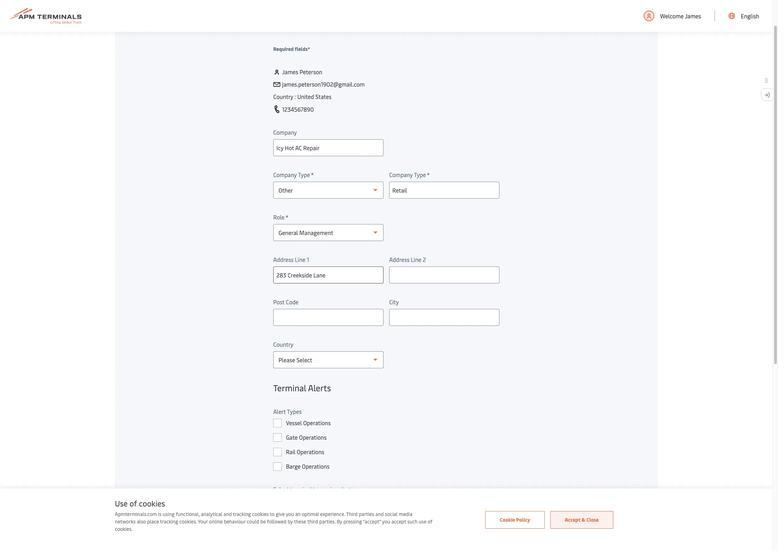 Task type: describe. For each thing, give the bounding box(es) containing it.
use
[[115, 498, 128, 509]]

2 and from the left
[[376, 511, 384, 518]]

these
[[294, 518, 306, 525]]

1 horizontal spatial *
[[311, 171, 314, 179]]

accept
[[565, 516, 581, 523]]

using
[[163, 511, 175, 518]]

1 and from the left
[[224, 511, 232, 518]]

2
[[423, 256, 426, 263]]

barge
[[286, 462, 301, 470]]

country : united states
[[273, 93, 332, 100]]

an
[[295, 511, 301, 518]]

details
[[457, 9, 483, 20]]

third
[[346, 511, 358, 518]]

Vessel Operations checkbox
[[273, 419, 282, 427]]

thanks for registering, please provide the below details to complete your account set-up
[[273, 9, 493, 31]]

policy
[[516, 516, 530, 523]]

your
[[198, 518, 208, 525]]

operations for barge operations
[[302, 462, 330, 470]]

2 type from the left
[[414, 171, 426, 179]]

use
[[419, 518, 427, 525]]

alert types
[[273, 408, 302, 415]]

below
[[432, 9, 455, 20]]

:
[[295, 93, 296, 100]]

receive
[[320, 485, 338, 493]]

apmterminals.com
[[115, 511, 157, 518]]

post
[[273, 298, 285, 306]]

james.peterson1902@gmail.com
[[282, 80, 365, 88]]

Rail Operations checkbox
[[273, 448, 282, 456]]

address for address line 2
[[389, 256, 410, 263]]

functional,
[[176, 511, 200, 518]]

0 horizontal spatial you
[[286, 511, 294, 518]]

alerts
[[339, 485, 354, 493]]

address line 1
[[273, 256, 309, 263]]

"accept"
[[363, 518, 381, 525]]

cookie policy
[[500, 516, 530, 523]]

fields*
[[295, 46, 310, 52]]

post code
[[273, 298, 299, 306]]

social
[[385, 511, 398, 518]]

optimal
[[302, 511, 319, 518]]

required fields*
[[273, 46, 310, 52]]

the
[[417, 9, 430, 20]]

country for country
[[273, 341, 293, 348]]

close
[[587, 516, 599, 523]]

1 type from the left
[[298, 171, 310, 179]]

place
[[147, 518, 159, 525]]

barge operations
[[286, 462, 330, 470]]

james inside dropdown button
[[685, 12, 701, 20]]

set-
[[362, 19, 377, 31]]

cookie policy link
[[485, 511, 545, 529]]

line for 2
[[411, 256, 421, 263]]

terminal alerts
[[273, 382, 331, 394]]

1 vertical spatial cookies
[[252, 511, 269, 518]]

gate
[[286, 434, 298, 441]]

0 horizontal spatial james
[[282, 68, 298, 76]]

select
[[273, 485, 289, 493]]

Address Line 1 text field
[[273, 267, 384, 284]]

networks
[[115, 518, 136, 525]]

your
[[311, 19, 328, 31]]

up
[[377, 19, 387, 31]]

states
[[316, 93, 332, 100]]

Barge Operations checkbox
[[273, 462, 282, 471]]

for
[[303, 9, 314, 20]]

followed
[[267, 518, 286, 525]]

1 company type * from the left
[[273, 171, 314, 179]]

behaviour
[[224, 518, 246, 525]]

select terminal to receive alerts
[[273, 485, 354, 493]]

0 vertical spatial tracking
[[233, 511, 251, 518]]

rail
[[286, 448, 295, 456]]

by
[[337, 518, 342, 525]]

registering,
[[316, 9, 358, 20]]

Post Code text field
[[273, 309, 384, 326]]

please
[[360, 9, 385, 20]]

Please Select text field
[[273, 351, 384, 368]]

operations for gate operations
[[299, 434, 327, 441]]

cookie
[[500, 516, 515, 523]]

1 vertical spatial you
[[382, 518, 390, 525]]

vessel operations
[[286, 419, 331, 427]]

give
[[276, 511, 285, 518]]

1
[[307, 256, 309, 263]]

online
[[209, 518, 223, 525]]

code
[[286, 298, 299, 306]]



Task type: locate. For each thing, give the bounding box(es) containing it.
terminal
[[273, 382, 306, 394]]

1 horizontal spatial to
[[313, 485, 318, 493]]

tracking down the using
[[160, 518, 178, 525]]

1 vertical spatial tracking
[[160, 518, 178, 525]]

country for country : united states
[[273, 93, 293, 100]]

to
[[485, 9, 493, 20], [313, 485, 318, 493], [270, 511, 275, 518]]

cookies. down networks at bottom left
[[115, 526, 133, 533]]

role
[[273, 213, 285, 221]]

2 horizontal spatial to
[[485, 9, 493, 20]]

1 address from the left
[[273, 256, 294, 263]]

line left 1
[[295, 256, 306, 263]]

is
[[158, 511, 162, 518]]

peterson
[[300, 68, 322, 76]]

0 horizontal spatial company type *
[[273, 171, 314, 179]]

of
[[130, 498, 137, 509], [428, 518, 433, 525]]

0 horizontal spatial line
[[295, 256, 306, 263]]

parties.
[[319, 518, 336, 525]]

rail operations
[[286, 448, 324, 456]]

1 horizontal spatial line
[[411, 256, 421, 263]]

0 horizontal spatial to
[[270, 511, 275, 518]]

of right use
[[428, 518, 433, 525]]

0 horizontal spatial address
[[273, 256, 294, 263]]

Company Type * text field
[[389, 182, 500, 199]]

james right welcome
[[685, 12, 701, 20]]

cookies.
[[179, 518, 197, 525], [115, 526, 133, 533]]

james
[[685, 12, 701, 20], [282, 68, 298, 76]]

required
[[273, 46, 294, 52]]

vessel
[[286, 419, 302, 427]]

address
[[273, 256, 294, 263], [389, 256, 410, 263]]

0 vertical spatial you
[[286, 511, 294, 518]]

Gate Operations checkbox
[[273, 434, 282, 442]]

james peterson
[[282, 68, 322, 76]]

0 horizontal spatial and
[[224, 511, 232, 518]]

1 vertical spatial to
[[313, 485, 318, 493]]

* down company text field
[[311, 171, 314, 179]]

account
[[330, 19, 360, 31]]

accept & close
[[565, 516, 599, 523]]

address line 2
[[389, 256, 426, 263]]

thanks
[[273, 9, 301, 20]]

line left 2
[[411, 256, 421, 263]]

cookies
[[139, 498, 165, 509], [252, 511, 269, 518]]

&
[[582, 516, 586, 523]]

operations up 'barge operations'
[[297, 448, 324, 456]]

* up company type * text box
[[427, 171, 430, 179]]

address for address line 1
[[273, 256, 294, 263]]

1 line from the left
[[295, 256, 306, 263]]

1 horizontal spatial tracking
[[233, 511, 251, 518]]

be
[[260, 518, 266, 525]]

third
[[307, 518, 318, 525]]

1 horizontal spatial of
[[428, 518, 433, 525]]

0 horizontal spatial cookies.
[[115, 526, 133, 533]]

1 vertical spatial country
[[273, 341, 293, 348]]

also
[[137, 518, 146, 525]]

to inside 'use of cookies apmterminals.com is using functional, analytical and tracking cookies to give you an optimal experience. third parties and social media networks also place tracking cookies. your online behaviour could be followed by these third parties. by pressing "accept" you accept such use of cookies.'
[[270, 511, 275, 518]]

1 horizontal spatial company type *
[[389, 171, 430, 179]]

2 country from the top
[[273, 341, 293, 348]]

analytical
[[201, 511, 222, 518]]

0 horizontal spatial of
[[130, 498, 137, 509]]

cookies up be in the bottom of the page
[[252, 511, 269, 518]]

english button
[[729, 0, 760, 32]]

english
[[741, 12, 760, 20]]

complete
[[273, 19, 309, 31]]

parties
[[359, 511, 374, 518]]

1 vertical spatial of
[[428, 518, 433, 525]]

*
[[311, 171, 314, 179], [427, 171, 430, 179], [286, 213, 288, 221]]

2 company type * from the left
[[389, 171, 430, 179]]

and up "accept"
[[376, 511, 384, 518]]

1 country from the top
[[273, 93, 293, 100]]

experience.
[[320, 511, 345, 518]]

you
[[286, 511, 294, 518], [382, 518, 390, 525]]

cookies. down functional,
[[179, 518, 197, 525]]

you up the by
[[286, 511, 294, 518]]

0 vertical spatial james
[[685, 12, 701, 20]]

2 line from the left
[[411, 256, 421, 263]]

1 horizontal spatial and
[[376, 511, 384, 518]]

to left the receive
[[313, 485, 318, 493]]

0 vertical spatial cookies.
[[179, 518, 197, 525]]

1 horizontal spatial james
[[685, 12, 701, 20]]

0 vertical spatial country
[[273, 93, 293, 100]]

media
[[399, 511, 412, 518]]

accept & close button
[[550, 511, 613, 529]]

* right role
[[286, 213, 288, 221]]

to right details
[[485, 9, 493, 20]]

0 vertical spatial of
[[130, 498, 137, 509]]

1 horizontal spatial you
[[382, 518, 390, 525]]

country
[[273, 93, 293, 100], [273, 341, 293, 348]]

provide
[[387, 9, 415, 20]]

united
[[297, 93, 314, 100]]

1 horizontal spatial type
[[414, 171, 426, 179]]

by
[[288, 518, 293, 525]]

operations down rail operations
[[302, 462, 330, 470]]

City text field
[[389, 309, 500, 326]]

address left 1
[[273, 256, 294, 263]]

james left peterson
[[282, 68, 298, 76]]

welcome
[[660, 12, 684, 20]]

cookies up is
[[139, 498, 165, 509]]

operations up gate operations
[[303, 419, 331, 427]]

welcome james button
[[644, 0, 701, 32]]

type
[[298, 171, 310, 179], [414, 171, 426, 179]]

terminal
[[290, 485, 312, 493]]

pressing
[[344, 518, 362, 525]]

1 vertical spatial cookies.
[[115, 526, 133, 533]]

2 vertical spatial to
[[270, 511, 275, 518]]

gate operations
[[286, 434, 327, 441]]

0 horizontal spatial type
[[298, 171, 310, 179]]

role *
[[273, 213, 288, 221]]

alert
[[273, 408, 286, 415]]

line for 1
[[295, 256, 306, 263]]

1 horizontal spatial cookies
[[252, 511, 269, 518]]

operations down vessel operations
[[299, 434, 327, 441]]

address left 2
[[389, 256, 410, 263]]

welcome james
[[660, 12, 701, 20]]

to inside thanks for registering, please provide the below details to complete your account set-up
[[485, 9, 493, 20]]

use of cookies apmterminals.com is using functional, analytical and tracking cookies to give you an optimal experience. third parties and social media networks also place tracking cookies. your online behaviour could be followed by these third parties. by pressing "accept" you accept such use of cookies.
[[115, 498, 433, 533]]

to left give
[[270, 511, 275, 518]]

alerts
[[308, 382, 331, 394]]

Address Line 2 text field
[[389, 267, 500, 284]]

line
[[295, 256, 306, 263], [411, 256, 421, 263]]

you down social
[[382, 518, 390, 525]]

0 vertical spatial cookies
[[139, 498, 165, 509]]

accept
[[392, 518, 406, 525]]

and
[[224, 511, 232, 518], [376, 511, 384, 518]]

1 horizontal spatial address
[[389, 256, 410, 263]]

1234567890
[[282, 105, 314, 113]]

2 address from the left
[[389, 256, 410, 263]]

2 horizontal spatial *
[[427, 171, 430, 179]]

1 horizontal spatial cookies.
[[179, 518, 197, 525]]

0 horizontal spatial cookies
[[139, 498, 165, 509]]

Company text field
[[273, 139, 384, 156]]

1 vertical spatial james
[[282, 68, 298, 76]]

tracking up behaviour
[[233, 511, 251, 518]]

of up apmterminals.com in the bottom left of the page
[[130, 498, 137, 509]]

company type *
[[273, 171, 314, 179], [389, 171, 430, 179]]

operations for vessel operations
[[303, 419, 331, 427]]

0 horizontal spatial tracking
[[160, 518, 178, 525]]

could
[[247, 518, 259, 525]]

city
[[389, 298, 399, 306]]

0 horizontal spatial *
[[286, 213, 288, 221]]

0 vertical spatial to
[[485, 9, 493, 20]]

and up behaviour
[[224, 511, 232, 518]]

types
[[287, 408, 302, 415]]

operations for rail operations
[[297, 448, 324, 456]]

such
[[407, 518, 418, 525]]



Task type: vqa. For each thing, say whether or not it's contained in the screenshot.
Related
no



